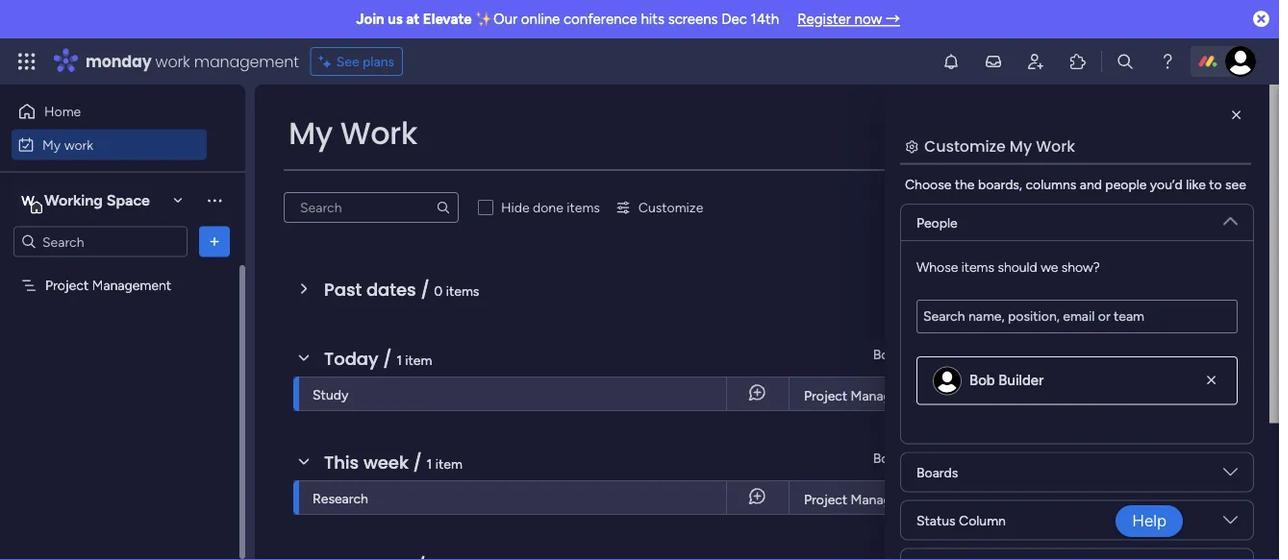 Task type: describe. For each thing, give the bounding box(es) containing it.
whose
[[917, 258, 959, 275]]

Search in workspace field
[[40, 231, 161, 253]]

items inside past dates / 0 items
[[446, 283, 479, 299]]

customize my work
[[925, 136, 1076, 157]]

group test
[[1030, 389, 1091, 404]]

project for 2nd "project management" link
[[804, 492, 848, 509]]

elevate
[[423, 11, 472, 28]]

people for this week /
[[1202, 451, 1243, 467]]

whose items should we show?
[[917, 258, 1101, 275]]

now
[[855, 11, 882, 28]]

monday work management
[[86, 51, 299, 72]]

register now → link
[[798, 11, 900, 28]]

1 vertical spatial bob builder image
[[933, 366, 962, 395]]

board for 1
[[873, 347, 909, 363]]

0
[[434, 283, 443, 299]]

/ for week
[[413, 451, 422, 475]]

management for 2nd "project management" link
[[851, 492, 930, 509]]

at
[[406, 11, 420, 28]]

done
[[533, 200, 564, 216]]

customize for customize my work
[[925, 136, 1006, 157]]

study
[[313, 387, 349, 403]]

hits
[[641, 11, 665, 28]]

project for 1st "project management" link from the top of the page
[[804, 388, 848, 405]]

project management for 1st "project management" link from the top of the page
[[804, 388, 930, 405]]

workspace options image
[[205, 191, 224, 210]]

conference
[[564, 11, 638, 28]]

project inside project management list box
[[45, 278, 89, 294]]

none text field inside main content
[[917, 300, 1238, 334]]

register
[[798, 11, 851, 28]]

main content containing past dates /
[[255, 85, 1280, 561]]

work for monday
[[155, 51, 190, 72]]

boards,
[[978, 176, 1023, 193]]

1 vertical spatial group
[[1030, 389, 1065, 404]]

notifications image
[[942, 52, 961, 71]]

see
[[1226, 176, 1247, 193]]

1 project management link from the top
[[801, 378, 979, 413]]

this
[[324, 451, 359, 475]]

0 horizontal spatial work
[[340, 112, 418, 155]]

to do
[[1030, 493, 1062, 508]]

customize button
[[608, 192, 711, 223]]

to
[[1030, 493, 1043, 508]]

today
[[324, 347, 379, 371]]

this week / 1 item
[[324, 451, 463, 475]]

see plans button
[[310, 47, 403, 76]]

boards
[[917, 464, 959, 481]]

search image
[[436, 200, 451, 216]]

dapulse dropdown down arrow image for boards
[[1224, 465, 1238, 486]]

invite members image
[[1027, 52, 1046, 71]]

we
[[1041, 258, 1059, 275]]

status column
[[917, 512, 1006, 529]]

project management list box
[[0, 266, 245, 561]]

screens
[[668, 11, 718, 28]]

1 horizontal spatial work
[[1036, 136, 1076, 157]]

bob builder link
[[970, 372, 1044, 389]]

working space
[[44, 191, 150, 210]]

home
[[44, 103, 81, 120]]

bob builder
[[970, 372, 1044, 389]]

test
[[1068, 389, 1091, 404]]

options image
[[205, 232, 224, 252]]

select product image
[[17, 52, 37, 71]]

my inside main content
[[1010, 136, 1032, 157]]

hide
[[501, 200, 530, 216]]

workspace image
[[18, 190, 38, 211]]

14th
[[751, 11, 779, 28]]

to
[[1210, 176, 1223, 193]]

2 horizontal spatial items
[[962, 258, 995, 275]]

2 project management link from the top
[[801, 482, 979, 517]]

project management for 2nd "project management" link
[[804, 492, 930, 509]]

past dates / 0 items
[[324, 278, 479, 302]]

my work button
[[12, 129, 207, 160]]



Task type: vqa. For each thing, say whether or not it's contained in the screenshot.
the top "date"
no



Task type: locate. For each thing, give the bounding box(es) containing it.
management up status
[[851, 492, 930, 509]]

1 vertical spatial management
[[851, 388, 930, 405]]

past
[[324, 278, 362, 302]]

my work
[[42, 137, 93, 153]]

group left "test"
[[1030, 389, 1065, 404]]

0 vertical spatial items
[[567, 200, 600, 216]]

0 horizontal spatial 1
[[397, 352, 402, 369]]

2 vertical spatial project management
[[804, 492, 930, 509]]

1 vertical spatial items
[[962, 258, 995, 275]]

1 vertical spatial project
[[804, 388, 848, 405]]

/ left 0
[[421, 278, 430, 302]]

working
[[44, 191, 103, 210]]

today / 1 item
[[324, 347, 432, 371]]

1 right the week
[[427, 456, 432, 472]]

home button
[[12, 96, 207, 127]]

see plans
[[336, 53, 395, 70]]

0 horizontal spatial customize
[[639, 200, 704, 216]]

0 vertical spatial item
[[405, 352, 432, 369]]

group
[[1060, 347, 1098, 363], [1030, 389, 1065, 404], [1060, 451, 1098, 467]]

1 horizontal spatial item
[[436, 456, 463, 472]]

columns
[[1026, 176, 1077, 193]]

0 vertical spatial customize
[[925, 136, 1006, 157]]

/
[[421, 278, 430, 302], [383, 347, 392, 371], [413, 451, 422, 475]]

None search field
[[284, 192, 459, 223]]

None text field
[[917, 300, 1238, 334]]

choose the boards, columns and people you'd like to see
[[905, 176, 1247, 193]]

1 vertical spatial project management
[[804, 388, 930, 405]]

1 vertical spatial 1
[[427, 456, 432, 472]]

work for my
[[64, 137, 93, 153]]

help button
[[1116, 506, 1183, 538]]

show?
[[1062, 258, 1101, 275]]

0 vertical spatial management
[[92, 278, 171, 294]]

0 vertical spatial work
[[155, 51, 190, 72]]

0 vertical spatial project
[[45, 278, 89, 294]]

items
[[567, 200, 600, 216], [962, 258, 995, 275], [446, 283, 479, 299]]

2 vertical spatial management
[[851, 492, 930, 509]]

2 vertical spatial people
[[1202, 451, 1243, 467]]

dec
[[722, 11, 747, 28]]

0 horizontal spatial items
[[446, 283, 479, 299]]

bob builder image right help icon
[[1226, 46, 1257, 77]]

item inside this week / 1 item
[[436, 456, 463, 472]]

0 horizontal spatial my
[[42, 137, 61, 153]]

items right the done
[[567, 200, 600, 216]]

see
[[336, 53, 359, 70]]

management down "search in workspace" field on the left of the page
[[92, 278, 171, 294]]

1 inside today / 1 item
[[397, 352, 402, 369]]

items left the should
[[962, 258, 995, 275]]

item right today
[[405, 352, 432, 369]]

dapulse dropdown down arrow image for people
[[1224, 206, 1238, 228]]

3 dapulse dropdown down arrow image from the top
[[1224, 513, 1238, 535]]

1 vertical spatial work
[[64, 137, 93, 153]]

management inside list box
[[92, 278, 171, 294]]

1 vertical spatial board
[[873, 451, 909, 467]]

2 vertical spatial group
[[1060, 451, 1098, 467]]

week
[[364, 451, 409, 475]]

1
[[397, 352, 402, 369], [427, 456, 432, 472]]

my for my work
[[42, 137, 61, 153]]

0 horizontal spatial bob builder image
[[933, 366, 962, 395]]

my for my work
[[289, 112, 333, 155]]

project
[[45, 278, 89, 294], [804, 388, 848, 405], [804, 492, 848, 509]]

plans
[[363, 53, 395, 70]]

board
[[873, 347, 909, 363], [873, 451, 909, 467]]

choose
[[905, 176, 952, 193]]

join us at elevate ✨ our online conference hits screens dec 14th
[[356, 11, 779, 28]]

dates
[[366, 278, 416, 302]]

0 vertical spatial dapulse dropdown down arrow image
[[1224, 206, 1238, 228]]

people
[[917, 214, 958, 231], [1202, 347, 1243, 363], [1202, 451, 1243, 467]]

customize
[[925, 136, 1006, 157], [639, 200, 704, 216]]

do
[[1046, 493, 1062, 508]]

column
[[959, 512, 1006, 529]]

and
[[1080, 176, 1103, 193]]

1 vertical spatial project management link
[[801, 482, 979, 517]]

Filter dashboard by text search field
[[284, 192, 459, 223]]

board for /
[[873, 451, 909, 467]]

1 vertical spatial customize
[[639, 200, 704, 216]]

our
[[494, 11, 518, 28]]

you'd
[[1151, 176, 1183, 193]]

work
[[155, 51, 190, 72], [64, 137, 93, 153]]

0 vertical spatial 1
[[397, 352, 402, 369]]

→
[[886, 11, 900, 28]]

item right the week
[[436, 456, 463, 472]]

0 vertical spatial /
[[421, 278, 430, 302]]

management up boards
[[851, 388, 930, 405]]

management
[[194, 51, 299, 72]]

1 horizontal spatial my
[[289, 112, 333, 155]]

0 vertical spatial people
[[917, 214, 958, 231]]

1 horizontal spatial 1
[[427, 456, 432, 472]]

2 dapulse dropdown down arrow image from the top
[[1224, 465, 1238, 486]]

work right monday
[[155, 51, 190, 72]]

people
[[1106, 176, 1147, 193]]

group for /
[[1060, 451, 1098, 467]]

work up the columns
[[1036, 136, 1076, 157]]

items right 0
[[446, 283, 479, 299]]

group up the do
[[1060, 451, 1098, 467]]

2 board from the top
[[873, 451, 909, 467]]

0 horizontal spatial work
[[64, 137, 93, 153]]

w
[[21, 192, 34, 209]]

/ right today
[[383, 347, 392, 371]]

2 horizontal spatial my
[[1010, 136, 1032, 157]]

help
[[1133, 512, 1167, 532]]

1 vertical spatial item
[[436, 456, 463, 472]]

0 vertical spatial group
[[1060, 347, 1098, 363]]

project management link
[[801, 378, 979, 413], [801, 482, 979, 517]]

2 vertical spatial project
[[804, 492, 848, 509]]

help image
[[1158, 52, 1178, 71]]

group for 1
[[1060, 347, 1098, 363]]

my down home
[[42, 137, 61, 153]]

my up 'boards,'
[[1010, 136, 1032, 157]]

monday
[[86, 51, 152, 72]]

join
[[356, 11, 384, 28]]

1 vertical spatial /
[[383, 347, 392, 371]]

project management inside list box
[[45, 278, 171, 294]]

my
[[289, 112, 333, 155], [1010, 136, 1032, 157], [42, 137, 61, 153]]

people for today /
[[1202, 347, 1243, 363]]

register now →
[[798, 11, 900, 28]]

hide done items
[[501, 200, 600, 216]]

main content
[[255, 85, 1280, 561]]

us
[[388, 11, 403, 28]]

my down see plans button at the top left
[[289, 112, 333, 155]]

status
[[917, 512, 956, 529]]

/ for dates
[[421, 278, 430, 302]]

2 vertical spatial items
[[446, 283, 479, 299]]

2 vertical spatial /
[[413, 451, 422, 475]]

research
[[313, 491, 368, 507]]

bob builder image
[[1226, 46, 1257, 77], [933, 366, 962, 395]]

dapulse dropdown down arrow image
[[1224, 206, 1238, 228], [1224, 465, 1238, 486], [1224, 513, 1238, 535]]

work
[[340, 112, 418, 155], [1036, 136, 1076, 157]]

work inside my work button
[[64, 137, 93, 153]]

bob builder image left bob
[[933, 366, 962, 395]]

1 horizontal spatial bob builder image
[[1226, 46, 1257, 77]]

bob
[[970, 372, 996, 389]]

✨
[[476, 11, 490, 28]]

1 horizontal spatial customize
[[925, 136, 1006, 157]]

2 vertical spatial dapulse dropdown down arrow image
[[1224, 513, 1238, 535]]

apps image
[[1069, 52, 1088, 71]]

1 dapulse dropdown down arrow image from the top
[[1224, 206, 1238, 228]]

builder
[[999, 372, 1044, 389]]

work down home
[[64, 137, 93, 153]]

my work
[[289, 112, 418, 155]]

0 vertical spatial board
[[873, 347, 909, 363]]

the
[[955, 176, 975, 193]]

search everything image
[[1116, 52, 1135, 71]]

1 horizontal spatial items
[[567, 200, 600, 216]]

like
[[1186, 176, 1206, 193]]

inbox image
[[984, 52, 1004, 71]]

group down the search name, position, email or team text field
[[1060, 347, 1098, 363]]

1 horizontal spatial work
[[155, 51, 190, 72]]

workspace selection element
[[18, 189, 153, 214]]

Search name, position, email or team text field
[[917, 300, 1238, 334]]

1 inside this week / 1 item
[[427, 456, 432, 472]]

customize inside button
[[639, 200, 704, 216]]

/ right the week
[[413, 451, 422, 475]]

space
[[107, 191, 150, 210]]

option
[[0, 268, 245, 272]]

1 right today
[[397, 352, 402, 369]]

0 vertical spatial project management
[[45, 278, 171, 294]]

customize for customize
[[639, 200, 704, 216]]

0 vertical spatial project management link
[[801, 378, 979, 413]]

0 vertical spatial bob builder image
[[1226, 46, 1257, 77]]

none search field inside main content
[[284, 192, 459, 223]]

project management link up boards
[[801, 378, 979, 413]]

project management link down boards
[[801, 482, 979, 517]]

1 vertical spatial dapulse dropdown down arrow image
[[1224, 465, 1238, 486]]

item inside today / 1 item
[[405, 352, 432, 369]]

my inside button
[[42, 137, 61, 153]]

1 vertical spatial people
[[1202, 347, 1243, 363]]

management
[[92, 278, 171, 294], [851, 388, 930, 405], [851, 492, 930, 509]]

dapulse dropdown down arrow image for status column
[[1224, 513, 1238, 535]]

management for 1st "project management" link from the top of the page
[[851, 388, 930, 405]]

should
[[998, 258, 1038, 275]]

1 board from the top
[[873, 347, 909, 363]]

online
[[521, 11, 560, 28]]

0 horizontal spatial item
[[405, 352, 432, 369]]

work down the plans
[[340, 112, 418, 155]]

project management
[[45, 278, 171, 294], [804, 388, 930, 405], [804, 492, 930, 509]]

item
[[405, 352, 432, 369], [436, 456, 463, 472]]



